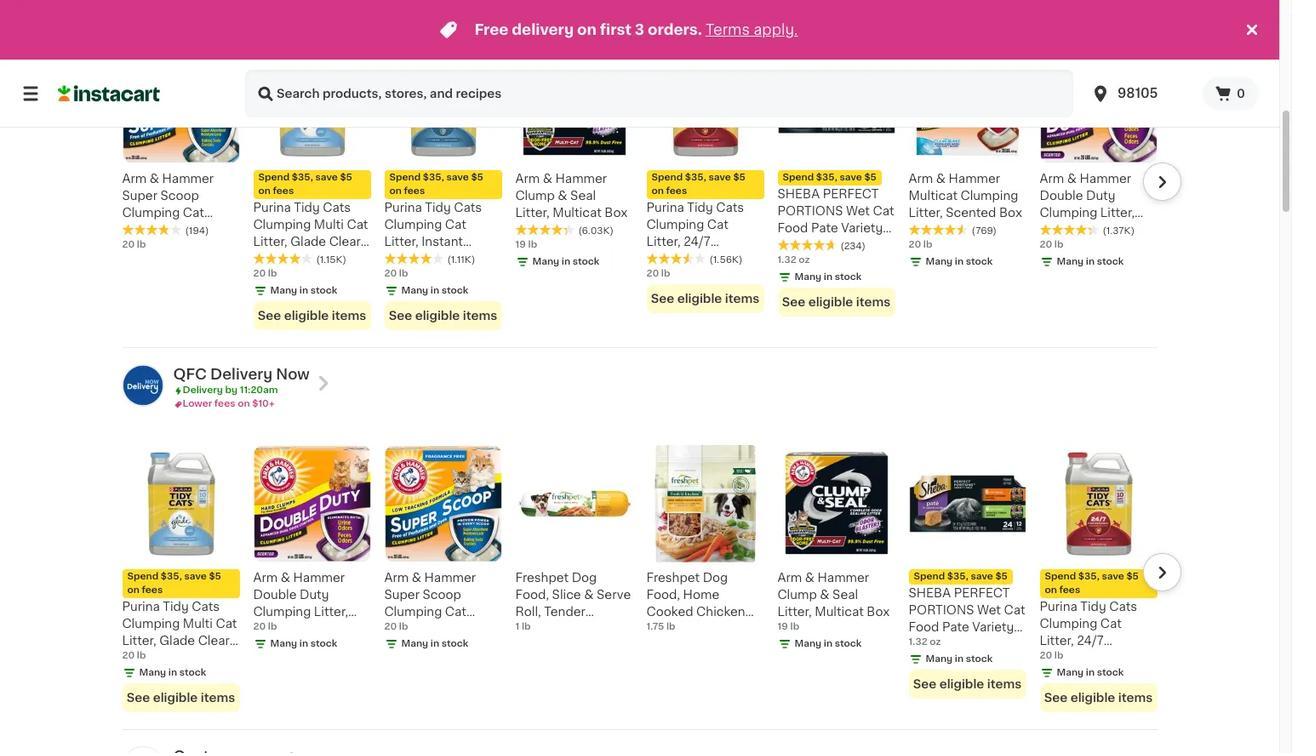 Task type: vqa. For each thing, say whether or not it's contained in the screenshot.


Task type: describe. For each thing, give the bounding box(es) containing it.
dog for home
[[703, 573, 728, 585]]

limited time offer region
[[0, 0, 1243, 60]]

19 inside arm & hammer clump & seal litter, multicat  box 19 lb
[[778, 623, 789, 632]]

1 vertical spatial glade
[[159, 636, 195, 648]]

pack,
[[909, 639, 941, 651]]

tuna
[[850, 257, 879, 269]]

(194)
[[185, 227, 209, 236]]

tender
[[544, 607, 586, 619]]

wet for savory
[[978, 605, 1002, 617]]

orders.
[[648, 23, 703, 37]]

spend $35, save $5 on fees purina tidy cats clumping cat litter, instant action multi cat litter
[[385, 173, 484, 282]]

(1.11k)
[[448, 256, 476, 265]]

multicat inside 'arm & hammer multicat clumping litter, scented  box'
[[909, 190, 958, 202]]

1 horizontal spatial super
[[385, 590, 420, 602]]

food, for home
[[647, 590, 681, 602]]

qfc delivery now image
[[122, 366, 163, 407]]

1.75
[[647, 623, 665, 632]]

litter, inside arm & hammer clump & seal litter, multicat  box 19 lb
[[778, 607, 812, 619]]

0 horizontal spatial 24/7
[[684, 236, 711, 248]]

11:20am
[[240, 386, 278, 396]]

0
[[1238, 88, 1246, 100]]

1 horizontal spatial 24/7
[[1078, 636, 1104, 648]]

0 vertical spatial 1.32 oz
[[778, 256, 810, 265]]

0 vertical spatial arm & hammer double duty clumping litter, box
[[1040, 173, 1135, 236]]

lb inside arm & hammer clump & seal litter, multicat  box 19 lb
[[791, 623, 800, 632]]

& inside freshpet dog food, slice & serve roll, tender chicken recipe
[[585, 590, 594, 602]]

1 vertical spatial arm & hammer super scoop clumping cat litter, fragrance free
[[385, 573, 482, 653]]

0 horizontal spatial arm & hammer super scoop clumping cat litter, fragrance free
[[122, 173, 220, 253]]

arm inside arm & hammer clump & seal litter, multicat  box 19 lb
[[778, 573, 802, 585]]

1 vertical spatial duty
[[300, 590, 329, 602]]

1 horizontal spatial spend $35, save $5 on fees purina tidy cats clumping multi cat litter, glade clear springs
[[253, 173, 368, 265]]

perfect for savory
[[955, 588, 1011, 600]]

0 horizontal spatial arm & hammer double duty clumping litter, box
[[253, 573, 348, 636]]

box inside arm & hammer clump & seal litter, multicat  box 19 lb
[[867, 607, 890, 619]]

$35, inside spend $35, save $5 sheba perfect portions wet cat food pate variety pack, savory chicken and roasted turkey entrees
[[948, 573, 969, 582]]

scented
[[947, 207, 997, 219]]

freshpet for home
[[647, 573, 700, 585]]

chicken inside freshpet dog food, slice & serve roll, tender chicken recipe
[[516, 624, 565, 636]]

variety for savory
[[973, 622, 1015, 634]]

tidy inside spend $35, save $5 on fees purina tidy cats clumping cat litter, instant action multi cat litter
[[425, 202, 451, 214]]

litter, inside spend $35, save $5 on fees purina tidy cats clumping cat litter, instant action multi cat litter
[[385, 236, 419, 248]]

& inside spend $35, save $5 sheba perfect portions wet cat food pate variety pack salmon and whitefish & tuna
[[838, 257, 847, 269]]

seal for arm & hammer clump & seal litter, multicat  box 19 lb
[[833, 590, 859, 602]]

0 vertical spatial 19
[[516, 241, 526, 250]]

0 horizontal spatial super
[[122, 190, 158, 202]]

1 vertical spatial fragrance
[[422, 624, 482, 636]]

seal for arm & hammer clump & seal litter, multicat  box
[[571, 190, 596, 202]]

3
[[635, 23, 645, 37]]

2 horizontal spatial litter
[[1065, 670, 1097, 682]]

save inside spend $35, save $5 sheba perfect portions wet cat food pate variety pack, savory chicken and roasted turkey entrees
[[971, 573, 994, 582]]

2 98105 button from the left
[[1091, 70, 1193, 118]]

terms apply. link
[[706, 23, 799, 37]]

2 vertical spatial free
[[385, 641, 411, 653]]

arm & hammer multicat clumping litter, scented  box
[[909, 173, 1023, 219]]

0 horizontal spatial springs
[[122, 653, 168, 665]]

pack
[[778, 240, 807, 252]]

roasted
[[909, 673, 960, 685]]

0 vertical spatial glade
[[291, 236, 326, 248]]

litter inside spend $35, save $5 on fees purina tidy cats clumping cat litter, instant action multi cat litter
[[385, 270, 416, 282]]

recipe inside freshpet dog food, slice & serve roll, tender chicken recipe
[[568, 624, 610, 636]]

1 vertical spatial delivery
[[183, 386, 223, 396]]

free delivery on first 3 orders. terms apply.
[[475, 23, 799, 37]]

98105
[[1118, 87, 1159, 100]]

freshpet dog food, slice & serve roll, tender chicken recipe
[[516, 573, 631, 636]]

0 button
[[1204, 77, 1260, 111]]

box inside 'arm & hammer multicat clumping litter, scented  box'
[[1000, 207, 1023, 219]]

0 vertical spatial springs
[[253, 253, 299, 265]]

on inside spend $35, save $5 on fees purina tidy cats clumping cat litter, instant action multi cat litter
[[390, 187, 402, 196]]

cooked
[[647, 607, 694, 619]]

Search field
[[245, 70, 1074, 118]]

1 horizontal spatial double
[[1040, 190, 1084, 202]]

0 vertical spatial clear
[[329, 236, 361, 248]]

$5 inside spend $35, save $5 sheba perfect portions wet cat food pate variety pack, savory chicken and roasted turkey entrees
[[996, 573, 1008, 582]]

1 vertical spatial 1.32 oz
[[909, 638, 942, 648]]

0 horizontal spatial fragrance
[[159, 224, 220, 236]]

$5 inside spend $35, save $5 on fees purina tidy cats clumping cat litter, instant action multi cat litter
[[471, 173, 484, 183]]

1 vertical spatial oz
[[930, 638, 942, 648]]

1 98105 button from the left
[[1081, 70, 1204, 118]]

home
[[684, 590, 720, 602]]

chicken inside spend $35, save $5 sheba perfect portions wet cat food pate variety pack, savory chicken and roasted turkey entrees
[[909, 656, 958, 668]]

sheba for pack,
[[909, 588, 951, 600]]

multi inside spend $35, save $5 on fees purina tidy cats clumping cat litter, instant action multi cat litter
[[427, 253, 456, 265]]

clump for arm & hammer clump & seal litter, multicat  box
[[516, 190, 555, 202]]

(234)
[[841, 242, 866, 252]]

first
[[600, 23, 632, 37]]

(6.03k)
[[579, 227, 614, 236]]

pate for savory
[[943, 622, 970, 634]]

salmon
[[810, 240, 855, 252]]

whitefish
[[778, 257, 835, 269]]

multicat for arm & hammer clump & seal litter, multicat  box
[[553, 207, 602, 219]]

variety for salmon
[[842, 223, 884, 235]]

cat inside spend $35, save $5 sheba perfect portions wet cat food pate variety pack salmon and whitefish & tuna
[[874, 206, 895, 218]]

clumping inside 'arm & hammer multicat clumping litter, scented  box'
[[961, 190, 1019, 202]]

pate for salmon
[[812, 223, 839, 235]]

serve
[[597, 590, 631, 602]]

now
[[276, 368, 310, 382]]

portions for salmon
[[778, 206, 844, 218]]

by
[[225, 386, 238, 396]]

litter, inside arm & hammer clump & seal litter, multicat  box
[[516, 207, 550, 219]]

1 vertical spatial spend $35, save $5 on fees purina tidy cats clumping cat litter, 24/7 performance multi cat litter
[[1040, 573, 1151, 682]]

0 horizontal spatial performance
[[647, 253, 725, 265]]



Task type: locate. For each thing, give the bounding box(es) containing it.
1
[[516, 623, 520, 632]]

1 horizontal spatial food,
[[647, 590, 681, 602]]

0 vertical spatial and
[[858, 240, 880, 252]]

0 vertical spatial chicken
[[697, 607, 746, 619]]

1 vertical spatial perfect
[[955, 588, 1011, 600]]

clumping inside spend $35, save $5 on fees purina tidy cats clumping cat litter, instant action multi cat litter
[[385, 219, 442, 231]]

19 lb
[[516, 241, 538, 250]]

and inside spend $35, save $5 sheba perfect portions wet cat food pate variety pack salmon and whitefish & tuna
[[858, 240, 880, 252]]

0 vertical spatial duty
[[1087, 190, 1116, 202]]

dog inside freshpet dog food, home cooked chicken recipe
[[703, 573, 728, 585]]

0 horizontal spatial duty
[[300, 590, 329, 602]]

portions up pack
[[778, 206, 844, 218]]

delivery by 11:20am
[[183, 386, 278, 396]]

item carousel region containing arm & hammer super scoop clumping cat litter, fragrance free
[[98, 40, 1182, 341]]

1 horizontal spatial portions
[[909, 605, 975, 617]]

1 vertical spatial 1.32
[[909, 638, 928, 648]]

multicat inside arm & hammer clump & seal litter, multicat  box
[[553, 207, 602, 219]]

savory
[[945, 639, 986, 651]]

multicat inside arm & hammer clump & seal litter, multicat  box 19 lb
[[815, 607, 864, 619]]

recipe inside freshpet dog food, home cooked chicken recipe
[[647, 624, 689, 636]]

freshpet dog food, home cooked chicken recipe
[[647, 573, 746, 636]]

0 vertical spatial variety
[[842, 223, 884, 235]]

wet inside spend $35, save $5 sheba perfect portions wet cat food pate variety pack salmon and whitefish & tuna
[[847, 206, 871, 218]]

product group containing sheba perfect portions wet cat food pate variety pack salmon and whitefish & tuna
[[778, 46, 896, 317]]

portions for savory
[[909, 605, 975, 617]]

2 dog from the left
[[703, 573, 728, 585]]

0 horizontal spatial 1.32 oz
[[778, 256, 810, 265]]

0 horizontal spatial scoop
[[161, 190, 199, 202]]

fragrance
[[159, 224, 220, 236], [422, 624, 482, 636]]

2 freshpet from the left
[[647, 573, 700, 585]]

variety inside spend $35, save $5 sheba perfect portions wet cat food pate variety pack salmon and whitefish & tuna
[[842, 223, 884, 235]]

0 horizontal spatial recipe
[[568, 624, 610, 636]]

clumping
[[961, 190, 1019, 202], [122, 207, 180, 219], [1040, 207, 1098, 219], [253, 219, 311, 231], [385, 219, 442, 231], [647, 219, 705, 231], [253, 607, 311, 619], [385, 607, 442, 619], [122, 619, 180, 631], [1040, 619, 1098, 631]]

qfc
[[173, 368, 207, 382]]

1 horizontal spatial recipe
[[647, 624, 689, 636]]

24/7
[[684, 236, 711, 248], [1078, 636, 1104, 648]]

pate inside spend $35, save $5 sheba perfect portions wet cat food pate variety pack, savory chicken and roasted turkey entrees
[[943, 622, 970, 634]]

hammer inside arm & hammer clump & seal litter, multicat  box
[[556, 173, 607, 185]]

2 vertical spatial chicken
[[909, 656, 958, 668]]

1.32 down pack
[[778, 256, 797, 265]]

qfc delivery now
[[173, 368, 310, 382]]

spend $35, save $5 sheba perfect portions wet cat food pate variety pack, savory chicken and roasted turkey entrees
[[909, 573, 1026, 702]]

see eligible items button
[[647, 285, 764, 314], [778, 288, 896, 317], [253, 302, 371, 331], [385, 302, 502, 331], [909, 671, 1027, 700], [122, 684, 240, 713], [1040, 684, 1158, 713]]

freshpet inside freshpet dog food, slice & serve roll, tender chicken recipe
[[516, 573, 569, 585]]

1 horizontal spatial glade
[[291, 236, 326, 248]]

0 horizontal spatial clear
[[198, 636, 230, 648]]

dog inside freshpet dog food, slice & serve roll, tender chicken recipe
[[572, 573, 597, 585]]

spend inside spend $35, save $5 sheba perfect portions wet cat food pate variety pack salmon and whitefish & tuna
[[783, 173, 814, 183]]

spend $35, save $5 on fees purina tidy cats clumping cat litter, 24/7 performance multi cat litter
[[647, 173, 757, 282], [1040, 573, 1151, 682]]

1 vertical spatial food
[[909, 622, 940, 634]]

1 dog from the left
[[572, 573, 597, 585]]

delivery
[[210, 368, 273, 382], [183, 386, 223, 396]]

roll,
[[516, 607, 541, 619]]

0 horizontal spatial perfect
[[823, 189, 879, 200]]

and up the tuna
[[858, 240, 880, 252]]

variety up "(234)"
[[842, 223, 884, 235]]

on inside limited time offer region
[[578, 23, 597, 37]]

1 horizontal spatial 1.32
[[909, 638, 928, 648]]

arm inside 'arm & hammer multicat clumping litter, scented  box'
[[909, 173, 934, 185]]

arm
[[122, 173, 147, 185], [516, 173, 540, 185], [909, 173, 934, 185], [1040, 173, 1065, 185], [253, 573, 278, 585], [385, 573, 409, 585], [778, 573, 802, 585]]

0 horizontal spatial free
[[122, 241, 149, 253]]

turkey
[[963, 673, 1003, 685]]

delivery up lower
[[183, 386, 223, 396]]

spend
[[259, 173, 290, 183], [390, 173, 421, 183], [652, 173, 683, 183], [783, 173, 814, 183], [127, 573, 159, 582], [914, 573, 946, 582], [1046, 573, 1077, 582]]

freshpet up slice
[[516, 573, 569, 585]]

sheba inside spend $35, save $5 sheba perfect portions wet cat food pate variety pack, savory chicken and roasted turkey entrees
[[909, 588, 951, 600]]

perfect up "(234)"
[[823, 189, 879, 200]]

free inside limited time offer region
[[475, 23, 509, 37]]

save
[[316, 173, 338, 183], [447, 173, 469, 183], [709, 173, 731, 183], [840, 173, 863, 183], [184, 573, 207, 582], [971, 573, 994, 582], [1103, 573, 1125, 582]]

1 recipe from the left
[[568, 624, 610, 636]]

hammer inside arm & hammer clump & seal litter, multicat  box 19 lb
[[818, 573, 870, 585]]

food inside spend $35, save $5 sheba perfect portions wet cat food pate variety pack, savory chicken and roasted turkey entrees
[[909, 622, 940, 634]]

litter,
[[516, 207, 550, 219], [909, 207, 943, 219], [1101, 207, 1135, 219], [122, 224, 156, 236], [253, 236, 288, 248], [385, 236, 419, 248], [647, 236, 681, 248], [314, 607, 348, 619], [778, 607, 812, 619], [385, 624, 419, 636], [122, 636, 156, 648], [1040, 636, 1075, 648]]

1 vertical spatial wet
[[978, 605, 1002, 617]]

cats inside spend $35, save $5 on fees purina tidy cats clumping cat litter, instant action multi cat litter
[[454, 202, 482, 214]]

portions
[[778, 206, 844, 218], [909, 605, 975, 617]]

0 horizontal spatial 1.32
[[778, 256, 797, 265]]

1 horizontal spatial variety
[[973, 622, 1015, 634]]

see eligible items
[[651, 293, 760, 305], [783, 297, 891, 309], [258, 310, 366, 322], [389, 310, 498, 322], [914, 679, 1022, 691], [127, 693, 235, 705], [1045, 693, 1153, 705]]

freshpet inside freshpet dog food, home cooked chicken recipe
[[647, 573, 700, 585]]

1.32 oz
[[778, 256, 810, 265], [909, 638, 942, 648]]

delivery up by
[[210, 368, 273, 382]]

cat
[[874, 206, 895, 218], [183, 207, 204, 219], [347, 219, 368, 231], [445, 219, 467, 231], [708, 219, 729, 231], [459, 253, 481, 265], [647, 270, 668, 282], [1005, 605, 1026, 617], [445, 607, 467, 619], [216, 619, 237, 631], [1101, 619, 1123, 631], [1040, 670, 1062, 682]]

dog
[[572, 573, 597, 585], [703, 573, 728, 585]]

chicken inside freshpet dog food, home cooked chicken recipe
[[697, 607, 746, 619]]

and
[[858, 240, 880, 252], [961, 656, 984, 668]]

sheba up pack
[[778, 189, 820, 200]]

multi
[[314, 219, 344, 231], [427, 253, 456, 265], [728, 253, 757, 265], [183, 619, 213, 631], [1121, 653, 1151, 665]]

arm & hammer clump & seal litter, multicat  box 19 lb
[[778, 573, 890, 632]]

0 vertical spatial food
[[778, 223, 809, 235]]

lower fees on $10+
[[183, 400, 275, 409]]

0 horizontal spatial freshpet
[[516, 573, 569, 585]]

oz
[[799, 256, 810, 265], [930, 638, 942, 648]]

portions up the pack,
[[909, 605, 975, 617]]

food, inside freshpet dog food, slice & serve roll, tender chicken recipe
[[516, 590, 549, 602]]

1 horizontal spatial springs
[[253, 253, 299, 265]]

arm inside arm & hammer clump & seal litter, multicat  box
[[516, 173, 540, 185]]

dog for slice
[[572, 573, 597, 585]]

seal inside arm & hammer clump & seal litter, multicat  box 19 lb
[[833, 590, 859, 602]]

1 vertical spatial pate
[[943, 622, 970, 634]]

2 horizontal spatial free
[[475, 23, 509, 37]]

hammer
[[162, 173, 214, 185], [556, 173, 607, 185], [949, 173, 1001, 185], [1080, 173, 1132, 185], [293, 573, 345, 585], [425, 573, 476, 585], [818, 573, 870, 585]]

0 horizontal spatial clump
[[516, 190, 555, 202]]

food up pack
[[778, 223, 809, 235]]

0 horizontal spatial food
[[778, 223, 809, 235]]

freshpet for slice
[[516, 573, 569, 585]]

food,
[[516, 590, 549, 602], [647, 590, 681, 602]]

see
[[651, 293, 675, 305], [783, 297, 806, 309], [258, 310, 281, 322], [389, 310, 412, 322], [914, 679, 937, 691], [127, 693, 150, 705], [1045, 693, 1068, 705]]

0 vertical spatial 1.32
[[778, 256, 797, 265]]

purina
[[253, 202, 291, 214], [385, 202, 422, 214], [647, 202, 685, 214], [122, 602, 160, 614], [1040, 602, 1078, 614]]

0 vertical spatial multicat
[[909, 190, 958, 202]]

1 horizontal spatial litter
[[671, 270, 703, 282]]

wet
[[847, 206, 871, 218], [978, 605, 1002, 617]]

dog up home
[[703, 573, 728, 585]]

1 vertical spatial springs
[[122, 653, 168, 665]]

fees inside spend $35, save $5 on fees purina tidy cats clumping cat litter, instant action multi cat litter
[[404, 187, 425, 196]]

0 horizontal spatial sheba
[[778, 189, 820, 200]]

hammer inside 'arm & hammer multicat clumping litter, scented  box'
[[949, 173, 1001, 185]]

1 lb
[[516, 623, 531, 632]]

multicat
[[909, 190, 958, 202], [553, 207, 602, 219], [815, 607, 864, 619]]

chicken down home
[[697, 607, 746, 619]]

None search field
[[245, 70, 1074, 118]]

1 horizontal spatial and
[[961, 656, 984, 668]]

oz left savory
[[930, 638, 942, 648]]

wet inside spend $35, save $5 sheba perfect portions wet cat food pate variety pack, savory chicken and roasted turkey entrees
[[978, 605, 1002, 617]]

pate
[[812, 223, 839, 235], [943, 622, 970, 634]]

cats
[[323, 202, 351, 214], [454, 202, 482, 214], [717, 202, 745, 214], [192, 602, 220, 614], [1110, 602, 1138, 614]]

2 food, from the left
[[647, 590, 681, 602]]

cat inside spend $35, save $5 sheba perfect portions wet cat food pate variety pack, savory chicken and roasted turkey entrees
[[1005, 605, 1026, 617]]

1 vertical spatial variety
[[973, 622, 1015, 634]]

1 vertical spatial item carousel region
[[98, 439, 1182, 723]]

save inside spend $35, save $5 on fees purina tidy cats clumping cat litter, instant action multi cat litter
[[447, 173, 469, 183]]

1 horizontal spatial clear
[[329, 236, 361, 248]]

eligible
[[678, 293, 723, 305], [809, 297, 854, 309], [284, 310, 329, 322], [415, 310, 460, 322], [940, 679, 985, 691], [153, 693, 198, 705], [1071, 693, 1116, 705]]

1 vertical spatial performance
[[1040, 653, 1118, 665]]

0 vertical spatial delivery
[[210, 368, 273, 382]]

1.32 oz down pack
[[778, 256, 810, 265]]

1 vertical spatial portions
[[909, 605, 975, 617]]

wet up savory
[[978, 605, 1002, 617]]

variety inside spend $35, save $5 sheba perfect portions wet cat food pate variety pack, savory chicken and roasted turkey entrees
[[973, 622, 1015, 634]]

clear
[[329, 236, 361, 248], [198, 636, 230, 648]]

(1.37k)
[[1103, 227, 1135, 236]]

variety up savory
[[973, 622, 1015, 634]]

1 horizontal spatial perfect
[[955, 588, 1011, 600]]

1.32
[[778, 256, 797, 265], [909, 638, 928, 648]]

recipe
[[568, 624, 610, 636], [647, 624, 689, 636]]

multicat for arm & hammer clump & seal litter, multicat  box 19 lb
[[815, 607, 864, 619]]

box inside arm & hammer clump & seal litter, multicat  box
[[605, 207, 628, 219]]

perfect
[[823, 189, 879, 200], [955, 588, 1011, 600]]

1 food, from the left
[[516, 590, 549, 602]]

$35, inside spend $35, save $5 on fees purina tidy cats clumping cat litter, instant action multi cat litter
[[423, 173, 444, 183]]

scoop
[[161, 190, 199, 202], [423, 590, 462, 602]]

0 horizontal spatial oz
[[799, 256, 810, 265]]

$10+
[[252, 400, 275, 409]]

0 horizontal spatial spend $35, save $5 on fees purina tidy cats clumping multi cat litter, glade clear springs
[[122, 573, 237, 665]]

product group
[[253, 46, 371, 331], [385, 46, 502, 331], [647, 46, 764, 314], [778, 46, 896, 317], [122, 446, 240, 713], [909, 446, 1027, 702], [1040, 446, 1158, 713]]

0 vertical spatial spend $35, save $5 on fees purina tidy cats clumping multi cat litter, glade clear springs
[[253, 173, 368, 265]]

0 horizontal spatial wet
[[847, 206, 871, 218]]

1 horizontal spatial pate
[[943, 622, 970, 634]]

food inside spend $35, save $5 sheba perfect portions wet cat food pate variety pack salmon and whitefish & tuna
[[778, 223, 809, 235]]

item carousel region containing arm & hammer double duty clumping litter, box
[[98, 439, 1182, 723]]

2 recipe from the left
[[647, 624, 689, 636]]

1.32 oz up the roasted
[[909, 638, 942, 648]]

1 horizontal spatial wet
[[978, 605, 1002, 617]]

recipe down cooked
[[647, 624, 689, 636]]

1 vertical spatial clear
[[198, 636, 230, 648]]

2 item carousel region from the top
[[98, 439, 1182, 723]]

perfect for salmon
[[823, 189, 879, 200]]

0 horizontal spatial dog
[[572, 573, 597, 585]]

1 horizontal spatial 19
[[778, 623, 789, 632]]

dog up slice
[[572, 573, 597, 585]]

1 vertical spatial seal
[[833, 590, 859, 602]]

1 vertical spatial double
[[253, 590, 297, 602]]

save inside spend $35, save $5 sheba perfect portions wet cat food pate variety pack salmon and whitefish & tuna
[[840, 173, 863, 183]]

0 vertical spatial clump
[[516, 190, 555, 202]]

(1.15k)
[[316, 256, 347, 265]]

pate inside spend $35, save $5 sheba perfect portions wet cat food pate variety pack salmon and whitefish & tuna
[[812, 223, 839, 235]]

0 vertical spatial arm & hammer super scoop clumping cat litter, fragrance free
[[122, 173, 220, 253]]

product group containing purina tidy cats clumping cat litter, instant action multi cat litter
[[385, 46, 502, 331]]

food up the pack,
[[909, 622, 940, 634]]

many in stock
[[533, 258, 600, 267], [926, 258, 993, 267], [1057, 258, 1125, 267], [795, 273, 862, 282], [270, 287, 338, 296], [402, 287, 469, 296], [270, 640, 338, 649], [402, 640, 469, 649], [795, 640, 862, 649], [926, 655, 993, 665], [139, 669, 206, 678], [1057, 669, 1125, 678]]

slice
[[552, 590, 581, 602]]

food, up cooked
[[647, 590, 681, 602]]

1 item carousel region from the top
[[98, 40, 1182, 341]]

portions inside spend $35, save $5 sheba perfect portions wet cat food pate variety pack, savory chicken and roasted turkey entrees
[[909, 605, 975, 617]]

0 vertical spatial scoop
[[161, 190, 199, 202]]

clump for arm & hammer clump & seal litter, multicat  box 19 lb
[[778, 590, 817, 602]]

springs
[[253, 253, 299, 265], [122, 653, 168, 665]]

2 horizontal spatial multicat
[[909, 190, 958, 202]]

food
[[778, 223, 809, 235], [909, 622, 940, 634]]

seal
[[571, 190, 596, 202], [833, 590, 859, 602]]

0 horizontal spatial portions
[[778, 206, 844, 218]]

1 horizontal spatial sheba
[[909, 588, 951, 600]]

sheba up the pack,
[[909, 588, 951, 600]]

portions inside spend $35, save $5 sheba perfect portions wet cat food pate variety pack salmon and whitefish & tuna
[[778, 206, 844, 218]]

box
[[605, 207, 628, 219], [1000, 207, 1023, 219], [1040, 224, 1063, 236], [867, 607, 890, 619], [253, 624, 276, 636]]

food, up roll,
[[516, 590, 549, 602]]

in
[[562, 258, 571, 267], [956, 258, 964, 267], [1087, 258, 1095, 267], [824, 273, 833, 282], [300, 287, 308, 296], [431, 287, 440, 296], [300, 640, 308, 649], [431, 640, 440, 649], [824, 640, 833, 649], [956, 655, 964, 665], [169, 669, 177, 678], [1087, 669, 1095, 678]]

spend inside spend $35, save $5 sheba perfect portions wet cat food pate variety pack, savory chicken and roasted turkey entrees
[[914, 573, 946, 582]]

spend $35, save $5 on fees purina tidy cats clumping multi cat litter, glade clear springs
[[253, 173, 368, 265], [122, 573, 237, 665]]

action
[[385, 253, 423, 265]]

$5 inside spend $35, save $5 sheba perfect portions wet cat food pate variety pack salmon and whitefish & tuna
[[865, 173, 877, 183]]

apply.
[[754, 23, 799, 37]]

pate up savory
[[943, 622, 970, 634]]

many
[[533, 258, 560, 267], [926, 258, 953, 267], [1057, 258, 1084, 267], [795, 273, 822, 282], [270, 287, 297, 296], [402, 287, 429, 296], [270, 640, 297, 649], [402, 640, 429, 649], [795, 640, 822, 649], [926, 655, 953, 665], [139, 669, 166, 678], [1057, 669, 1084, 678]]

and down savory
[[961, 656, 984, 668]]

1.75 lb
[[647, 623, 676, 632]]

0 horizontal spatial chicken
[[516, 624, 565, 636]]

1 vertical spatial scoop
[[423, 590, 462, 602]]

20
[[122, 241, 135, 250], [909, 241, 922, 250], [1040, 241, 1053, 250], [253, 269, 266, 279], [385, 269, 397, 279], [647, 269, 659, 279], [253, 623, 266, 632], [385, 623, 397, 632], [122, 652, 135, 661], [1040, 652, 1053, 661]]

super
[[122, 190, 158, 202], [385, 590, 420, 602]]

delivery
[[512, 23, 574, 37]]

0 vertical spatial perfect
[[823, 189, 879, 200]]

1 horizontal spatial dog
[[703, 573, 728, 585]]

instant
[[422, 236, 463, 248]]

seal inside arm & hammer clump & seal litter, multicat  box
[[571, 190, 596, 202]]

1 horizontal spatial freshpet
[[647, 573, 700, 585]]

spend inside spend $35, save $5 on fees purina tidy cats clumping cat litter, instant action multi cat litter
[[390, 173, 421, 183]]

1 horizontal spatial performance
[[1040, 653, 1118, 665]]

oz down pack
[[799, 256, 810, 265]]

20 lb
[[122, 241, 146, 250], [909, 241, 933, 250], [1040, 241, 1064, 250], [253, 269, 277, 279], [385, 269, 408, 279], [647, 269, 671, 279], [253, 623, 277, 632], [385, 623, 408, 632], [122, 652, 146, 661], [1040, 652, 1064, 661]]

glade
[[291, 236, 326, 248], [159, 636, 195, 648]]

product group containing sheba perfect portions wet cat food pate variety pack, savory chicken and roasted turkey entrees
[[909, 446, 1027, 702]]

arm & hammer clump & seal litter, multicat  box
[[516, 173, 628, 219]]

sheba
[[778, 189, 820, 200], [909, 588, 951, 600]]

food for pack
[[778, 223, 809, 235]]

sheba for pack
[[778, 189, 820, 200]]

litter
[[385, 270, 416, 282], [671, 270, 703, 282], [1065, 670, 1097, 682]]

1.32 up the roasted
[[909, 638, 928, 648]]

terms
[[706, 23, 750, 37]]

& inside 'arm & hammer multicat clumping litter, scented  box'
[[937, 173, 946, 185]]

&
[[150, 173, 159, 185], [543, 173, 553, 185], [937, 173, 946, 185], [1068, 173, 1077, 185], [558, 190, 568, 202], [838, 257, 847, 269], [281, 573, 290, 585], [412, 573, 422, 585], [806, 573, 815, 585], [585, 590, 594, 602], [820, 590, 830, 602]]

1 horizontal spatial duty
[[1087, 190, 1116, 202]]

freshpet up home
[[647, 573, 700, 585]]

spend $35, save $5 sheba perfect portions wet cat food pate variety pack salmon and whitefish & tuna
[[778, 173, 895, 269]]

food, inside freshpet dog food, home cooked chicken recipe
[[647, 590, 681, 602]]

litter, inside 'arm & hammer multicat clumping litter, scented  box'
[[909, 207, 943, 219]]

lb
[[137, 241, 146, 250], [529, 241, 538, 250], [924, 241, 933, 250], [1055, 241, 1064, 250], [268, 269, 277, 279], [399, 269, 408, 279], [662, 269, 671, 279], [268, 623, 277, 632], [399, 623, 408, 632], [522, 623, 531, 632], [667, 623, 676, 632], [791, 623, 800, 632], [137, 652, 146, 661], [1055, 652, 1064, 661]]

duty
[[1087, 190, 1116, 202], [300, 590, 329, 602]]

19
[[516, 241, 526, 250], [778, 623, 789, 632]]

tidy
[[294, 202, 320, 214], [425, 202, 451, 214], [688, 202, 714, 214], [163, 602, 189, 614], [1081, 602, 1107, 614]]

perfect inside spend $35, save $5 sheba perfect portions wet cat food pate variety pack salmon and whitefish & tuna
[[823, 189, 879, 200]]

recipe down tender at the left of page
[[568, 624, 610, 636]]

1 freshpet from the left
[[516, 573, 569, 585]]

(769)
[[972, 227, 997, 236]]

purina inside spend $35, save $5 on fees purina tidy cats clumping cat litter, instant action multi cat litter
[[385, 202, 422, 214]]

sheba inside spend $35, save $5 sheba perfect portions wet cat food pate variety pack salmon and whitefish & tuna
[[778, 189, 820, 200]]

0 vertical spatial spend $35, save $5 on fees purina tidy cats clumping cat litter, 24/7 performance multi cat litter
[[647, 173, 757, 282]]

wet for salmon
[[847, 206, 871, 218]]

1 vertical spatial clump
[[778, 590, 817, 602]]

1 horizontal spatial arm & hammer super scoop clumping cat litter, fragrance free
[[385, 573, 482, 653]]

perfect up savory
[[955, 588, 1011, 600]]

item carousel region
[[98, 40, 1182, 341], [98, 439, 1182, 723]]

0 vertical spatial super
[[122, 190, 158, 202]]

and inside spend $35, save $5 sheba perfect portions wet cat food pate variety pack, savory chicken and roasted turkey entrees
[[961, 656, 984, 668]]

$35, inside spend $35, save $5 sheba perfect portions wet cat food pate variety pack salmon and whitefish & tuna
[[817, 173, 838, 183]]

0 horizontal spatial and
[[858, 240, 880, 252]]

perfect inside spend $35, save $5 sheba perfect portions wet cat food pate variety pack, savory chicken and roasted turkey entrees
[[955, 588, 1011, 600]]

0 horizontal spatial spend $35, save $5 on fees purina tidy cats clumping cat litter, 24/7 performance multi cat litter
[[647, 173, 757, 282]]

chicken down roll,
[[516, 624, 565, 636]]

1 vertical spatial 24/7
[[1078, 636, 1104, 648]]

food for pack,
[[909, 622, 940, 634]]

0 horizontal spatial variety
[[842, 223, 884, 235]]

0 vertical spatial free
[[475, 23, 509, 37]]

clump inside arm & hammer clump & seal litter, multicat  box 19 lb
[[778, 590, 817, 602]]

0 vertical spatial wet
[[847, 206, 871, 218]]

(1.56k)
[[710, 256, 743, 265]]

1 horizontal spatial fragrance
[[422, 624, 482, 636]]

on
[[578, 23, 597, 37], [259, 187, 271, 196], [390, 187, 402, 196], [652, 187, 664, 196], [238, 400, 250, 409], [127, 586, 140, 596], [1046, 586, 1058, 596]]

performance
[[647, 253, 725, 265], [1040, 653, 1118, 665]]

food, for slice
[[516, 590, 549, 602]]

entrees
[[909, 690, 955, 702]]

pate up salmon
[[812, 223, 839, 235]]

0 horizontal spatial seal
[[571, 190, 596, 202]]

instacart logo image
[[58, 83, 160, 104]]

variety
[[842, 223, 884, 235], [973, 622, 1015, 634]]

1 horizontal spatial chicken
[[697, 607, 746, 619]]

0 horizontal spatial litter
[[385, 270, 416, 282]]

1 vertical spatial free
[[122, 241, 149, 253]]

clump inside arm & hammer clump & seal litter, multicat  box
[[516, 190, 555, 202]]

chicken up the roasted
[[909, 656, 958, 668]]

$5
[[340, 173, 353, 183], [471, 173, 484, 183], [734, 173, 746, 183], [865, 173, 877, 183], [209, 573, 221, 582], [996, 573, 1008, 582], [1127, 573, 1140, 582]]

wet up "(234)"
[[847, 206, 871, 218]]

lower
[[183, 400, 212, 409]]

1 horizontal spatial food
[[909, 622, 940, 634]]



